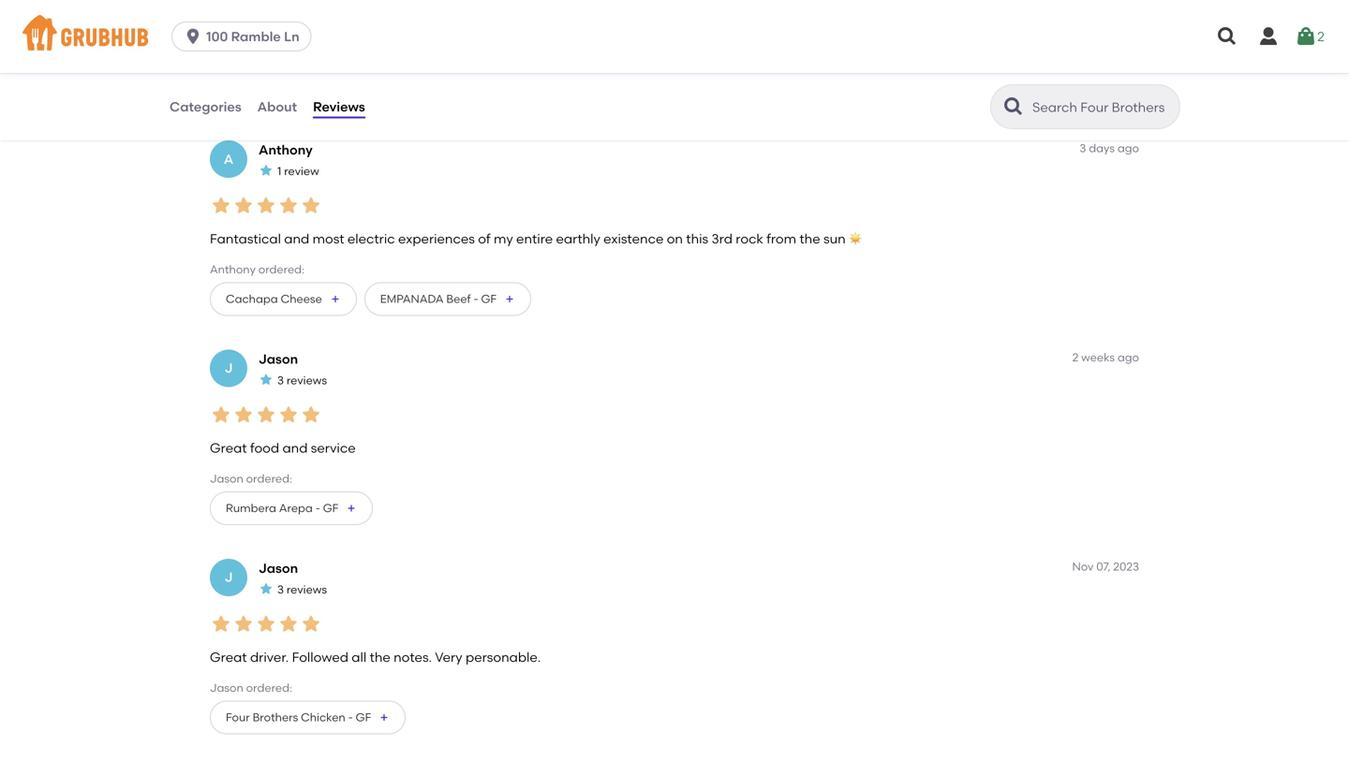 Task type: vqa. For each thing, say whether or not it's contained in the screenshot.
PLUS ICON related to Cachapa Cheese
yes



Task type: describe. For each thing, give the bounding box(es) containing it.
gf for rumbera arepa - gf
[[323, 502, 338, 515]]

days
[[1089, 141, 1115, 155]]

jason ordered: for driver.
[[210, 682, 292, 695]]

great for great food and service
[[210, 440, 247, 456]]

ordered: for driver.
[[246, 682, 292, 695]]

1 review
[[277, 164, 319, 178]]

3 days ago
[[1080, 141, 1139, 155]]

very
[[435, 650, 462, 665]]

nov
[[1072, 560, 1094, 574]]

weeks
[[1081, 351, 1115, 364]]

jason ordered: for food
[[210, 472, 292, 486]]

jason down cachapa cheese button
[[259, 351, 298, 367]]

rock
[[736, 231, 763, 247]]

anthony ordered:
[[210, 263, 305, 276]]

empanada beef - gf
[[380, 292, 497, 306]]

- inside 'button'
[[348, 711, 353, 725]]

of
[[478, 231, 491, 247]]

jason down rumbera arepa - gf in the bottom left of the page
[[259, 561, 298, 577]]

empanada
[[380, 292, 444, 306]]

reviews button
[[312, 73, 366, 141]]

anthony for anthony
[[259, 142, 313, 158]]

all
[[352, 650, 366, 665]]

plus icon image for rumbera arepa - gf
[[346, 503, 357, 514]]

main navigation navigation
[[0, 0, 1349, 73]]

service
[[311, 440, 356, 456]]

2023
[[1113, 560, 1139, 574]]

most
[[313, 231, 344, 247]]

food for great
[[250, 440, 279, 456]]

entire
[[516, 231, 553, 247]]

time
[[332, 8, 361, 24]]

anthony for anthony ordered:
[[210, 263, 256, 276]]

cheese
[[281, 292, 322, 306]]

3 reviews for followed
[[277, 583, 327, 597]]

food for good
[[221, 27, 250, 43]]

2 for 2 weeks ago
[[1072, 351, 1079, 364]]

rumbera arepa - gf button
[[210, 492, 373, 525]]

ago for fantastical and most electric experiences of my entire earthly existence on this 3rd rock from the sun ☀️
[[1118, 141, 1139, 155]]

100
[[206, 29, 228, 45]]

rumbera
[[226, 502, 276, 515]]

electric
[[347, 231, 395, 247]]

j for great driver.  followed all the notes.  very personable.
[[224, 570, 233, 586]]

ordered: for food
[[246, 472, 292, 486]]

experiences
[[398, 231, 475, 247]]

arepa
[[279, 502, 313, 515]]

svg image inside 100 ramble ln button
[[184, 27, 202, 46]]

good
[[221, 8, 257, 24]]

cachapa cheese button
[[210, 282, 357, 316]]

100 ramble ln button
[[172, 22, 319, 52]]

delivery
[[310, 27, 359, 43]]

empanada beef - gf button
[[364, 282, 531, 316]]

3 for great food and service
[[277, 374, 284, 387]]

notes.
[[394, 650, 432, 665]]

this
[[686, 231, 708, 247]]

j for great food and service
[[224, 360, 233, 376]]

followed
[[292, 650, 348, 665]]

search icon image
[[1002, 96, 1025, 118]]

brothers
[[253, 711, 298, 725]]

on time delivery
[[310, 8, 361, 43]]

☀️
[[849, 231, 862, 247]]

my
[[494, 231, 513, 247]]

categories
[[170, 99, 241, 115]]



Task type: locate. For each thing, give the bounding box(es) containing it.
personable.
[[466, 650, 541, 665]]

four brothers chicken - gf
[[226, 711, 371, 725]]

1 vertical spatial 2
[[1072, 351, 1079, 364]]

on
[[310, 8, 329, 24]]

earthly
[[556, 231, 600, 247]]

ago right weeks
[[1118, 351, 1139, 364]]

2 vertical spatial 3
[[277, 583, 284, 597]]

0 horizontal spatial svg image
[[1216, 25, 1239, 48]]

plus icon image inside the empanada beef - gf button
[[504, 294, 515, 305]]

3 reviews up followed
[[277, 583, 327, 597]]

anthony up 1
[[259, 142, 313, 158]]

0 horizontal spatial gf
[[323, 502, 338, 515]]

3
[[1080, 141, 1086, 155], [277, 374, 284, 387], [277, 583, 284, 597]]

0 vertical spatial 3 reviews
[[277, 374, 327, 387]]

reviews for followed
[[287, 583, 327, 597]]

2 vertical spatial -
[[348, 711, 353, 725]]

1 vertical spatial jason ordered:
[[210, 682, 292, 695]]

2 weeks ago
[[1072, 351, 1139, 364]]

about
[[257, 99, 297, 115]]

plus icon image for empanada beef - gf
[[504, 294, 515, 305]]

1 horizontal spatial svg image
[[1257, 25, 1280, 48]]

3 reviews for and
[[277, 374, 327, 387]]

gf
[[481, 292, 497, 306], [323, 502, 338, 515], [356, 711, 371, 725]]

svg image inside the 2 button
[[1295, 25, 1317, 48]]

food
[[221, 27, 250, 43], [250, 440, 279, 456]]

1 ago from the top
[[1118, 141, 1139, 155]]

1 horizontal spatial gf
[[356, 711, 371, 725]]

food inside good food
[[221, 27, 250, 43]]

2 vertical spatial ordered:
[[246, 682, 292, 695]]

about button
[[256, 73, 298, 141]]

3 reviews
[[277, 374, 327, 387], [277, 583, 327, 597]]

- right the arepa
[[315, 502, 320, 515]]

reviews
[[313, 99, 365, 115]]

1 vertical spatial j
[[224, 570, 233, 586]]

0 horizontal spatial anthony
[[210, 263, 256, 276]]

0 vertical spatial food
[[221, 27, 250, 43]]

the left sun
[[800, 231, 820, 247]]

0 vertical spatial 2
[[1317, 28, 1325, 44]]

plus icon image inside rumbera arepa - gf button
[[346, 503, 357, 514]]

1 vertical spatial -
[[315, 502, 320, 515]]

plus icon image inside cachapa cheese button
[[330, 294, 341, 305]]

anthony down fantastical
[[210, 263, 256, 276]]

2 j from the top
[[224, 570, 233, 586]]

j
[[224, 360, 233, 376], [224, 570, 233, 586]]

great driver.  followed all the notes.  very personable.
[[210, 650, 541, 665]]

3 for great driver.  followed all the notes.  very personable.
[[277, 583, 284, 597]]

1 vertical spatial and
[[282, 440, 308, 456]]

plus icon image for cachapa cheese
[[330, 294, 341, 305]]

1 vertical spatial food
[[250, 440, 279, 456]]

jason
[[259, 351, 298, 367], [210, 472, 243, 486], [259, 561, 298, 577], [210, 682, 243, 695]]

and
[[284, 231, 309, 247], [282, 440, 308, 456]]

plus icon image right beef
[[504, 294, 515, 305]]

1
[[277, 164, 281, 178]]

07,
[[1096, 560, 1111, 574]]

1 horizontal spatial the
[[800, 231, 820, 247]]

0 vertical spatial and
[[284, 231, 309, 247]]

-
[[474, 292, 478, 306], [315, 502, 320, 515], [348, 711, 353, 725]]

food up 'rumbera'
[[250, 440, 279, 456]]

1 vertical spatial anthony
[[210, 263, 256, 276]]

0 horizontal spatial 2
[[1072, 351, 1079, 364]]

0 vertical spatial -
[[474, 292, 478, 306]]

reviews up great food and service
[[287, 374, 327, 387]]

ordered: up "brothers"
[[246, 682, 292, 695]]

review
[[284, 164, 319, 178]]

from
[[767, 231, 796, 247]]

jason ordered: up 'rumbera'
[[210, 472, 292, 486]]

sun
[[823, 231, 846, 247]]

1 reviews from the top
[[287, 374, 327, 387]]

the
[[800, 231, 820, 247], [370, 650, 390, 665]]

1 horizontal spatial anthony
[[259, 142, 313, 158]]

2 3 reviews from the top
[[277, 583, 327, 597]]

jason ordered:
[[210, 472, 292, 486], [210, 682, 292, 695]]

four brothers chicken - gf button
[[210, 701, 406, 735]]

good food
[[221, 8, 257, 43]]

jason ordered: up four
[[210, 682, 292, 695]]

categories button
[[169, 73, 242, 141]]

four
[[226, 711, 250, 725]]

- right the chicken
[[348, 711, 353, 725]]

svg image
[[1216, 25, 1239, 48], [1295, 25, 1317, 48]]

ordered: for and
[[258, 263, 305, 276]]

plus icon image for four brothers chicken - gf
[[379, 712, 390, 724]]

2 jason ordered: from the top
[[210, 682, 292, 695]]

1 vertical spatial ordered:
[[246, 472, 292, 486]]

fantastical and most electric experiences of my entire earthly existence on this 3rd rock from the sun ☀️
[[210, 231, 862, 247]]

cachapa
[[226, 292, 278, 306]]

1 vertical spatial great
[[210, 650, 247, 665]]

great left driver.
[[210, 650, 247, 665]]

3rd
[[712, 231, 733, 247]]

svg image left 100
[[184, 27, 202, 46]]

food down the good on the left
[[221, 27, 250, 43]]

gf right the arepa
[[323, 502, 338, 515]]

1 svg image from the left
[[1216, 25, 1239, 48]]

0 horizontal spatial svg image
[[184, 27, 202, 46]]

ago right days on the top right
[[1118, 141, 1139, 155]]

and left most
[[284, 231, 309, 247]]

1 jason ordered: from the top
[[210, 472, 292, 486]]

2 vertical spatial gf
[[356, 711, 371, 725]]

2
[[1317, 28, 1325, 44], [1072, 351, 1079, 364]]

plus icon image right the chicken
[[379, 712, 390, 724]]

beef
[[446, 292, 471, 306]]

a
[[224, 151, 234, 167]]

2 horizontal spatial -
[[474, 292, 478, 306]]

ramble
[[231, 29, 281, 45]]

reviews up followed
[[287, 583, 327, 597]]

1 horizontal spatial svg image
[[1295, 25, 1317, 48]]

plus icon image inside four brothers chicken - gf 'button'
[[379, 712, 390, 724]]

2 great from the top
[[210, 650, 247, 665]]

j down 'rumbera'
[[224, 570, 233, 586]]

100 ramble ln
[[206, 29, 299, 45]]

great for great driver.  followed all the notes.  very personable.
[[210, 650, 247, 665]]

ordered: up cachapa cheese button
[[258, 263, 305, 276]]

1 vertical spatial reviews
[[287, 583, 327, 597]]

3 up driver.
[[277, 583, 284, 597]]

j down cachapa on the top left of the page
[[224, 360, 233, 376]]

2 horizontal spatial gf
[[481, 292, 497, 306]]

1 great from the top
[[210, 440, 247, 456]]

1 vertical spatial 3 reviews
[[277, 583, 327, 597]]

the right all
[[370, 650, 390, 665]]

2 reviews from the top
[[287, 583, 327, 597]]

existence
[[604, 231, 664, 247]]

star icon image
[[259, 163, 274, 178], [210, 194, 232, 217], [232, 194, 255, 217], [255, 194, 277, 217], [277, 194, 300, 217], [300, 194, 322, 217], [259, 373, 274, 388], [210, 404, 232, 426], [232, 404, 255, 426], [255, 404, 277, 426], [277, 404, 300, 426], [300, 404, 322, 426], [259, 582, 274, 597], [210, 613, 232, 636], [232, 613, 255, 636], [255, 613, 277, 636], [277, 613, 300, 636], [300, 613, 322, 636]]

driver.
[[250, 650, 289, 665]]

fantastical
[[210, 231, 281, 247]]

1 horizontal spatial -
[[348, 711, 353, 725]]

and left service
[[282, 440, 308, 456]]

1 j from the top
[[224, 360, 233, 376]]

1 vertical spatial ago
[[1118, 351, 1139, 364]]

- for arepa
[[315, 502, 320, 515]]

anthony
[[259, 142, 313, 158], [210, 263, 256, 276]]

cachapa cheese
[[226, 292, 322, 306]]

ordered:
[[258, 263, 305, 276], [246, 472, 292, 486], [246, 682, 292, 695]]

on
[[667, 231, 683, 247]]

0 horizontal spatial -
[[315, 502, 320, 515]]

rumbera arepa - gf
[[226, 502, 338, 515]]

great
[[210, 440, 247, 456], [210, 650, 247, 665]]

0 vertical spatial j
[[224, 360, 233, 376]]

3 reviews up great food and service
[[277, 374, 327, 387]]

2 svg image from the left
[[1295, 25, 1317, 48]]

plus icon image right cheese
[[330, 294, 341, 305]]

0 vertical spatial 3
[[1080, 141, 1086, 155]]

gf right beef
[[481, 292, 497, 306]]

reviews for and
[[287, 374, 327, 387]]

1 horizontal spatial 2
[[1317, 28, 1325, 44]]

- for beef
[[474, 292, 478, 306]]

0 vertical spatial ordered:
[[258, 263, 305, 276]]

0 vertical spatial great
[[210, 440, 247, 456]]

plus icon image
[[330, 294, 341, 305], [504, 294, 515, 305], [346, 503, 357, 514], [379, 712, 390, 724]]

gf inside 'button'
[[356, 711, 371, 725]]

0 vertical spatial jason ordered:
[[210, 472, 292, 486]]

1 vertical spatial 3
[[277, 374, 284, 387]]

jason up 'rumbera'
[[210, 472, 243, 486]]

1 vertical spatial gf
[[323, 502, 338, 515]]

ago for great food and service
[[1118, 351, 1139, 364]]

great food and service
[[210, 440, 356, 456]]

jason up four
[[210, 682, 243, 695]]

plus icon image right the arepa
[[346, 503, 357, 514]]

0 vertical spatial reviews
[[287, 374, 327, 387]]

ordered: up rumbera arepa - gf in the bottom left of the page
[[246, 472, 292, 486]]

chicken
[[301, 711, 345, 725]]

3 up great food and service
[[277, 374, 284, 387]]

1 3 reviews from the top
[[277, 374, 327, 387]]

svg image left the 2 button
[[1257, 25, 1280, 48]]

ago
[[1118, 141, 1139, 155], [1118, 351, 1139, 364]]

great up 'rumbera'
[[210, 440, 247, 456]]

2 ago from the top
[[1118, 351, 1139, 364]]

nov 07, 2023
[[1072, 560, 1139, 574]]

Search Four Brothers search field
[[1031, 98, 1174, 116]]

2 inside button
[[1317, 28, 1325, 44]]

- right beef
[[474, 292, 478, 306]]

2 for 2
[[1317, 28, 1325, 44]]

2 button
[[1295, 20, 1325, 53]]

svg image
[[1257, 25, 1280, 48], [184, 27, 202, 46]]

ln
[[284, 29, 299, 45]]

0 vertical spatial gf
[[481, 292, 497, 306]]

0 vertical spatial the
[[800, 231, 820, 247]]

0 vertical spatial anthony
[[259, 142, 313, 158]]

gf for empanada beef - gf
[[481, 292, 497, 306]]

reviews
[[287, 374, 327, 387], [287, 583, 327, 597]]

gf right the chicken
[[356, 711, 371, 725]]

0 vertical spatial ago
[[1118, 141, 1139, 155]]

3 left days on the top right
[[1080, 141, 1086, 155]]

0 horizontal spatial the
[[370, 650, 390, 665]]

1 vertical spatial the
[[370, 650, 390, 665]]



